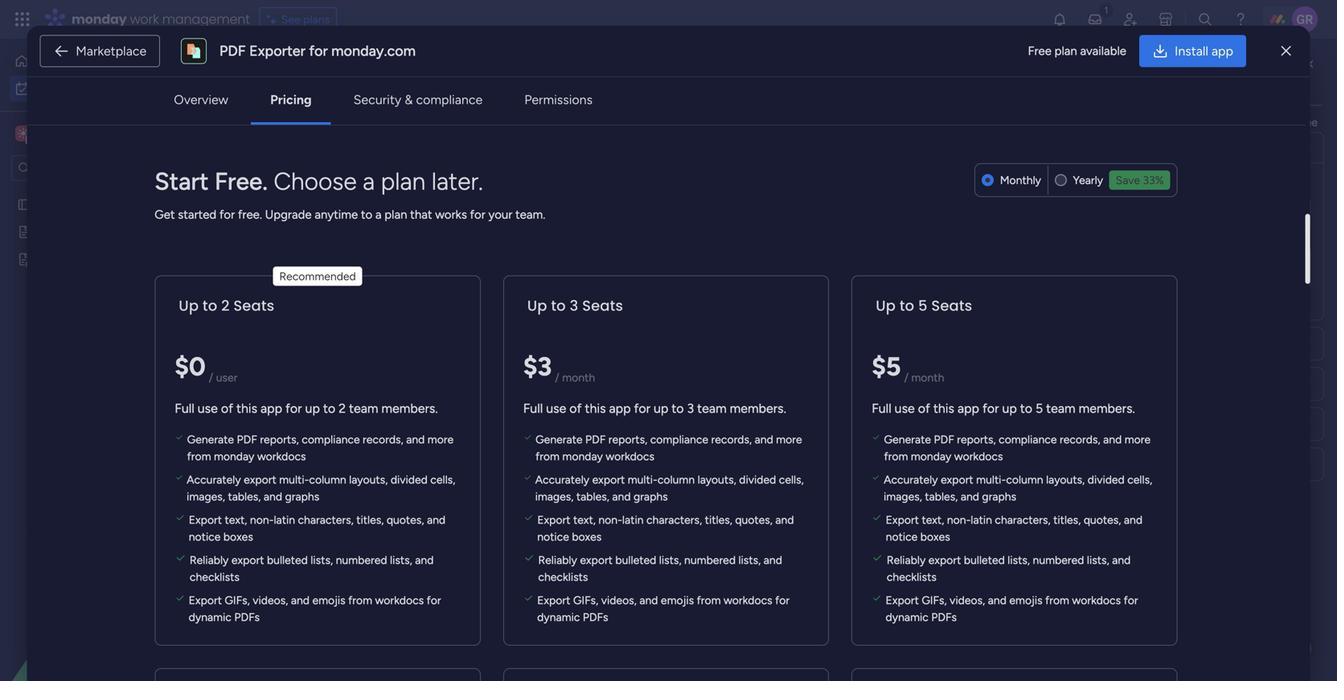 Task type: describe. For each thing, give the bounding box(es) containing it.
compliance for $5
[[999, 432, 1057, 446]]

$3
[[523, 351, 552, 382]]

checklists for $0
[[190, 570, 240, 584]]

recommended
[[279, 269, 356, 283]]

of for $5
[[918, 401, 930, 416]]

1 horizontal spatial 3
[[687, 401, 694, 416]]

bulleted for $5
[[964, 553, 1005, 567]]

records, for $5
[[1060, 432, 1100, 446]]

items inside the "later / 0 items"
[[332, 579, 360, 593]]

generate for $0
[[187, 432, 234, 446]]

date column
[[1042, 417, 1108, 431]]

started
[[178, 207, 216, 222]]

see plans
[[281, 12, 330, 26]]

0 horizontal spatial 5
[[918, 295, 928, 316]]

later.
[[432, 167, 483, 196]]

of for $0
[[221, 401, 233, 416]]

layouts, for $3
[[698, 473, 736, 486]]

reliably for $3
[[538, 553, 577, 567]]

2 project management link from the top
[[814, 310, 963, 338]]

without
[[271, 632, 328, 653]]

that
[[410, 207, 432, 222]]

titles, for $5
[[1053, 513, 1081, 526]]

app for $5
[[958, 401, 979, 416]]

reports, for $0
[[260, 432, 299, 446]]

app for $0
[[261, 401, 282, 416]]

like
[[1267, 115, 1284, 129]]

1 vertical spatial choose
[[274, 167, 357, 196]]

week for this
[[304, 401, 342, 421]]

/ inside $5 / month
[[904, 370, 909, 384]]

generate for $3
[[536, 432, 583, 446]]

app for $3
[[609, 401, 631, 416]]

help image
[[1233, 11, 1249, 27]]

quotes, for $0
[[387, 513, 424, 526]]

seats for $3
[[582, 295, 623, 316]]

upgrade
[[265, 207, 312, 222]]

pdf exporter for monday.com
[[219, 42, 416, 59]]

1 vertical spatial greg robinson image
[[1056, 255, 1080, 279]]

cells, for $3
[[779, 473, 804, 486]]

compliance for $0
[[302, 432, 360, 446]]

0 horizontal spatial item
[[296, 521, 319, 534]]

numbered for $0
[[336, 553, 387, 567]]

marketplace button
[[40, 35, 160, 67]]

reliably export bulleted lists, numbered lists, and checklists for $3
[[538, 553, 782, 584]]

this
[[271, 401, 300, 421]]

reliably export bulleted lists, numbered lists, and checklists for $0
[[190, 553, 434, 584]]

Filter dashboard by text search field
[[305, 127, 452, 153]]

my work
[[237, 61, 345, 96]]

use for $3
[[546, 401, 566, 416]]

emojis for $0
[[312, 593, 345, 607]]

up to 2 seats
[[179, 295, 274, 316]]

2 public board image from the top
[[17, 224, 32, 240]]

non- for $5
[[947, 513, 971, 526]]

0 vertical spatial a
[[363, 167, 375, 196]]

0 inside the "later / 0 items"
[[322, 579, 329, 593]]

pricing
[[270, 92, 312, 107]]

use for $5
[[895, 401, 915, 416]]

5 lists, from the left
[[1008, 553, 1030, 567]]

home link
[[10, 48, 195, 74]]

characters, for $3
[[646, 513, 702, 526]]

start free. choose a plan later.
[[155, 167, 483, 196]]

generate for $5
[[884, 432, 931, 446]]

add
[[273, 521, 293, 534]]

3 lists, from the left
[[659, 553, 682, 567]]

pricing button
[[257, 84, 325, 116]]

pdfs for $5
[[931, 610, 957, 624]]

divided for $5
[[1088, 473, 1125, 486]]

up for $5
[[1002, 401, 1017, 416]]

characters, for $5
[[995, 513, 1051, 526]]

quotes, for $3
[[735, 513, 773, 526]]

do
[[1275, 72, 1288, 86]]

latin for $0
[[274, 513, 295, 526]]

next
[[271, 459, 303, 479]]

checklists for $5
[[887, 570, 937, 584]]

monthly
[[1000, 173, 1041, 187]]

security & compliance button
[[341, 84, 495, 116]]

marketplace
[[76, 43, 147, 59]]

you'd
[[1237, 115, 1265, 129]]

overview button
[[161, 84, 241, 116]]

this for $5
[[933, 401, 954, 416]]

graphs for $3
[[634, 489, 668, 503]]

videos, for $0
[[253, 593, 288, 607]]

cells, for $0
[[430, 473, 455, 486]]

1 lists, from the left
[[311, 553, 333, 567]]

free
[[1028, 44, 1052, 58]]

invite members image
[[1122, 11, 1139, 27]]

workspace
[[68, 126, 132, 141]]

board
[[874, 459, 904, 472]]

monday.com
[[331, 42, 416, 59]]

later / 0 items
[[271, 574, 360, 595]]

see
[[281, 12, 300, 26]]

whose
[[1042, 178, 1077, 191]]

generate pdf reports, compliance records, and more from monday workdocs for $3
[[536, 432, 802, 463]]

checklists for $3
[[538, 570, 588, 584]]

images, for $5
[[884, 489, 922, 503]]

full for $0
[[175, 401, 194, 416]]

choose the boards, columns and people you'd like to see
[[1032, 115, 1318, 129]]

project management for 1st project management link
[[817, 291, 922, 304]]

save 33% button
[[1109, 170, 1170, 190]]

free plan available
[[1028, 44, 1126, 58]]

1
[[359, 463, 364, 477]]

save 33%
[[1116, 173, 1164, 187]]

accurately for $5
[[884, 473, 938, 486]]

work
[[130, 10, 159, 28]]

item
[[288, 492, 311, 506]]

get
[[155, 207, 175, 222]]

workspace selection element
[[15, 124, 134, 145]]

full use of this app for up to 5 team members.
[[872, 401, 1135, 416]]

&
[[405, 92, 413, 107]]

to do list button
[[1231, 66, 1313, 92]]

security & compliance
[[353, 92, 483, 107]]

2 vertical spatial a
[[332, 632, 342, 653]]

1 project management link from the top
[[814, 282, 963, 310]]

divided for $3
[[739, 473, 776, 486]]

2 lists, from the left
[[390, 553, 412, 567]]

/ inside $0 / user
[[209, 370, 213, 384]]

accurately export multi-column layouts, divided cells, images, tables, and graphs for $0
[[187, 473, 455, 503]]

members. for $3
[[730, 401, 786, 416]]

dynamic for $3
[[537, 610, 580, 624]]

start
[[155, 167, 209, 196]]

columns
[[1133, 115, 1176, 129]]

exporter
[[249, 42, 305, 59]]

notifications image
[[1052, 11, 1068, 27]]

items inside past dates / 2 items
[[372, 203, 400, 216]]

items left should
[[1080, 178, 1107, 191]]

$3 / month
[[523, 351, 595, 384]]

month for $5
[[911, 370, 944, 384]]

dapulse x slim image
[[1281, 41, 1291, 61]]

items inside "today / 2 items"
[[340, 261, 368, 274]]

export text, non-latin characters, titles, quotes, and notice boxes for $3
[[537, 513, 794, 543]]

we
[[1146, 178, 1160, 191]]

column for $5
[[1006, 473, 1043, 486]]

1 horizontal spatial choose
[[1032, 115, 1071, 129]]

graphs for $5
[[982, 489, 1016, 503]]

dates
[[306, 198, 348, 219]]

records, for $0
[[363, 432, 403, 446]]

up for $0
[[179, 295, 199, 316]]

2 right "this"
[[339, 401, 346, 416]]

3 management from the top
[[856, 493, 922, 507]]

anytime
[[315, 207, 358, 222]]

+
[[263, 521, 270, 534]]

your
[[488, 207, 512, 222]]

up for $0
[[305, 401, 320, 416]]

team.
[[515, 207, 545, 222]]

to do list
[[1260, 72, 1306, 86]]

overview
[[174, 92, 228, 107]]

next week / 1 item
[[271, 459, 389, 479]]

greg robinson
[[1086, 260, 1167, 274]]

lottie animation image
[[0, 519, 205, 681]]

1 horizontal spatial greg robinson image
[[1292, 6, 1318, 32]]

save
[[1116, 173, 1140, 187]]

month for $3
[[562, 370, 595, 384]]

new item
[[261, 492, 311, 506]]

accurately for $0
[[187, 473, 241, 486]]

accurately export multi-column layouts, divided cells, images, tables, and graphs for $5
[[884, 473, 1152, 503]]

install app button
[[1139, 35, 1246, 67]]

0 vertical spatial plan
[[1055, 44, 1077, 58]]

see plans button
[[259, 7, 337, 31]]

home option
[[10, 48, 195, 74]]

notice for $5
[[886, 530, 918, 543]]

records, for $3
[[711, 432, 752, 446]]

date
[[1042, 417, 1066, 431]]

today / 2 items
[[271, 256, 368, 277]]

compliance for $3
[[650, 432, 708, 446]]

main
[[37, 126, 65, 141]]

graphs for $0
[[285, 489, 319, 503]]

1 management from the top
[[856, 291, 922, 304]]

show?
[[1163, 178, 1195, 191]]

home
[[35, 54, 66, 68]]

export gifs, videos, and emojis from workdocs for dynamic pdfs for $0
[[189, 593, 441, 624]]

work
[[280, 61, 345, 96]]

notice for $3
[[537, 530, 569, 543]]

/ left 1
[[348, 459, 356, 479]]

user
[[216, 370, 238, 384]]

past dates / 2 items
[[271, 198, 400, 219]]



Task type: vqa. For each thing, say whether or not it's contained in the screenshot.
the right 17
no



Task type: locate. For each thing, give the bounding box(es) containing it.
2 dynamic from the left
[[537, 610, 580, 624]]

1 horizontal spatial up
[[527, 295, 547, 316]]

of down user
[[221, 401, 233, 416]]

option
[[0, 190, 205, 193]]

private board image
[[17, 252, 32, 267]]

3 use from the left
[[895, 401, 915, 416]]

3
[[570, 295, 578, 316], [687, 401, 694, 416]]

management up $5
[[856, 291, 922, 304]]

2 right the anytime
[[363, 203, 369, 216]]

monday for $5
[[911, 449, 951, 463]]

1 seats from the left
[[233, 295, 274, 316]]

3 cells, from the left
[[1127, 473, 1152, 486]]

1 image
[[1099, 1, 1114, 19]]

more for $5
[[1125, 432, 1151, 446]]

monday work management
[[72, 10, 250, 28]]

seats up $3 / month
[[582, 295, 623, 316]]

members. for $0
[[381, 401, 438, 416]]

1 members. from the left
[[381, 401, 438, 416]]

lottie animation element
[[0, 519, 205, 681]]

team up date
[[1046, 401, 1076, 416]]

reports, for $5
[[957, 432, 996, 446]]

1 bulleted from the left
[[267, 553, 308, 567]]

boxes
[[223, 530, 253, 543], [572, 530, 602, 543], [920, 530, 950, 543]]

month right $3
[[562, 370, 595, 384]]

2 this from the left
[[585, 401, 606, 416]]

2 horizontal spatial graphs
[[982, 489, 1016, 503]]

1 vertical spatial 0
[[322, 579, 329, 593]]

column
[[309, 473, 346, 486], [658, 473, 695, 486], [1006, 473, 1043, 486]]

monday for $3
[[562, 449, 603, 463]]

2 export text, non-latin characters, titles, quotes, and notice boxes from the left
[[537, 513, 794, 543]]

pdfs
[[234, 610, 260, 624], [583, 610, 608, 624], [931, 610, 957, 624]]

month right $5
[[911, 370, 944, 384]]

main content containing past dates /
[[213, 39, 1337, 681]]

emojis for $5
[[1009, 593, 1043, 607]]

0 vertical spatial public board image
[[17, 197, 32, 212]]

security
[[353, 92, 401, 107]]

2 horizontal spatial this
[[933, 401, 954, 416]]

1 horizontal spatial multi-
[[628, 473, 658, 486]]

members. for $5
[[1079, 401, 1135, 416]]

new
[[261, 492, 285, 506]]

quotes, for $5
[[1084, 513, 1121, 526]]

2 inside past dates / 2 items
[[363, 203, 369, 216]]

compliance inside "button"
[[416, 92, 483, 107]]

/ left user
[[209, 370, 213, 384]]

use down $5 / month
[[895, 401, 915, 416]]

3 project management from the top
[[817, 493, 922, 507]]

3 generate pdf reports, compliance records, and more from monday workdocs from the left
[[884, 432, 1151, 463]]

2 tables, from the left
[[576, 489, 609, 503]]

more for $0
[[428, 432, 454, 446]]

more for $3
[[776, 432, 802, 446]]

+ add item
[[263, 521, 319, 534]]

items inside the without a date / 0 items
[[404, 637, 432, 650]]

2 checklists from the left
[[538, 570, 588, 584]]

up up $3
[[527, 295, 547, 316]]

1 characters, from the left
[[298, 513, 354, 526]]

2 records, from the left
[[711, 432, 752, 446]]

up for $3
[[527, 295, 547, 316]]

column down 'full use of this app for up to 3 team members.'
[[658, 473, 695, 486]]

3 up from the left
[[876, 295, 896, 316]]

numbered
[[336, 553, 387, 567], [684, 553, 736, 567], [1033, 553, 1084, 567]]

2 project management from the top
[[817, 319, 922, 332]]

3 generate from the left
[[884, 432, 931, 446]]

pdf down full use of this app for up to 5 team members.
[[934, 432, 954, 446]]

0 horizontal spatial numbered
[[336, 553, 387, 567]]

2 horizontal spatial non-
[[947, 513, 971, 526]]

yearly
[[1073, 173, 1103, 187]]

pdf down user
[[237, 432, 257, 446]]

update feed image
[[1087, 11, 1103, 27]]

$0
[[175, 351, 206, 382]]

layouts, for $5
[[1046, 473, 1085, 486]]

month inside $3 / month
[[562, 370, 595, 384]]

$5 / month
[[872, 351, 944, 384]]

public board image
[[17, 197, 32, 212], [17, 224, 32, 240]]

install app
[[1175, 43, 1233, 59]]

multi- up item
[[279, 473, 309, 486]]

1 cells, from the left
[[430, 473, 455, 486]]

1 reliably export bulleted lists, numbered lists, and checklists from the left
[[190, 553, 434, 584]]

2 layouts, from the left
[[698, 473, 736, 486]]

0 horizontal spatial more
[[428, 432, 454, 446]]

0 horizontal spatial generate
[[187, 432, 234, 446]]

0 horizontal spatial choose
[[274, 167, 357, 196]]

2 horizontal spatial titles,
[[1053, 513, 1081, 526]]

3 accurately from the left
[[884, 473, 938, 486]]

2 horizontal spatial column
[[1006, 473, 1043, 486]]

images, for $3
[[535, 489, 574, 503]]

0 horizontal spatial records,
[[363, 432, 403, 446]]

non- for $3
[[598, 513, 622, 526]]

0 horizontal spatial up
[[179, 295, 199, 316]]

items up next week / 1 item
[[367, 405, 394, 419]]

this week / 0 items
[[271, 401, 394, 421]]

2 vertical spatial plan
[[385, 207, 407, 222]]

2 horizontal spatial export gifs, videos, and emojis from workdocs for dynamic pdfs
[[886, 593, 1138, 624]]

1 generate from the left
[[187, 432, 234, 446]]

column down date
[[1006, 473, 1043, 486]]

3 dynamic from the left
[[886, 610, 929, 624]]

2 reliably export bulleted lists, numbered lists, and checklists from the left
[[538, 553, 782, 584]]

3 reports, from the left
[[957, 432, 996, 446]]

boards,
[[1093, 115, 1131, 129]]

up for $3
[[654, 401, 668, 416]]

month
[[562, 370, 595, 384], [911, 370, 944, 384]]

list box
[[0, 188, 205, 490]]

of
[[221, 401, 233, 416], [569, 401, 582, 416], [918, 401, 930, 416]]

3 characters, from the left
[[995, 513, 1051, 526]]

2 horizontal spatial reliably
[[887, 553, 926, 567]]

3 export gifs, videos, and emojis from workdocs for dynamic pdfs from the left
[[886, 593, 1138, 624]]

3 quotes, from the left
[[1084, 513, 1121, 526]]

0 horizontal spatial titles,
[[356, 513, 384, 526]]

team up 1
[[349, 401, 378, 416]]

1 vertical spatial public board image
[[17, 224, 32, 240]]

past
[[271, 198, 303, 219]]

2 workspace image from the left
[[18, 125, 29, 142]]

2 month from the left
[[911, 370, 944, 384]]

0 horizontal spatial generate pdf reports, compliance records, and more from monday workdocs
[[187, 432, 454, 463]]

3 multi- from the left
[[976, 473, 1006, 486]]

1 accurately from the left
[[187, 473, 241, 486]]

3 images, from the left
[[884, 489, 922, 503]]

1 export gifs, videos, and emojis from workdocs for dynamic pdfs from the left
[[189, 593, 441, 624]]

1 vertical spatial a
[[375, 207, 382, 222]]

a right the anytime
[[375, 207, 382, 222]]

1 multi- from the left
[[279, 473, 309, 486]]

of down $5 / month
[[918, 401, 930, 416]]

3 checklists from the left
[[887, 570, 937, 584]]

0 right later
[[322, 579, 329, 593]]

0 vertical spatial 3
[[570, 295, 578, 316]]

search everything image
[[1197, 11, 1213, 27]]

management
[[856, 291, 922, 304], [856, 319, 922, 332], [856, 493, 922, 507]]

2 horizontal spatial members.
[[1079, 401, 1135, 416]]

1 horizontal spatial graphs
[[634, 489, 668, 503]]

/ right later
[[311, 574, 318, 595]]

1 horizontal spatial members.
[[730, 401, 786, 416]]

1 of from the left
[[221, 401, 233, 416]]

column up item
[[309, 473, 346, 486]]

1 this from the left
[[236, 401, 257, 416]]

management down board
[[856, 493, 922, 507]]

/ right today
[[320, 256, 328, 277]]

0 horizontal spatial cells,
[[430, 473, 455, 486]]

reports, down 'full use of this app for up to 3 team members.'
[[608, 432, 647, 446]]

2 divided from the left
[[739, 473, 776, 486]]

text,
[[225, 513, 247, 526], [573, 513, 596, 526], [922, 513, 944, 526]]

workdocs
[[257, 449, 306, 463], [606, 449, 654, 463], [954, 449, 1003, 463], [375, 593, 424, 607], [724, 593, 772, 607], [1072, 593, 1121, 607]]

generate pdf reports, compliance records, and more from monday workdocs down 'full use of this app for up to 3 team members.'
[[536, 432, 802, 463]]

1 text, from the left
[[225, 513, 247, 526]]

3 videos, from the left
[[950, 593, 985, 607]]

/ right date
[[383, 632, 391, 653]]

select product image
[[14, 11, 31, 27]]

0 horizontal spatial of
[[221, 401, 233, 416]]

1 horizontal spatial gifs,
[[573, 593, 598, 607]]

/ right dates
[[352, 198, 359, 219]]

videos, for $3
[[601, 593, 637, 607]]

2 horizontal spatial pdfs
[[931, 610, 957, 624]]

items left that
[[372, 203, 400, 216]]

0 horizontal spatial pdfs
[[234, 610, 260, 624]]

workspace image
[[15, 125, 31, 142], [18, 125, 29, 142]]

2 up from the left
[[527, 295, 547, 316]]

application logo image
[[181, 38, 206, 64]]

2 horizontal spatial generate
[[884, 432, 931, 446]]

available
[[1080, 44, 1126, 58]]

should
[[1110, 178, 1143, 191]]

1 emojis from the left
[[312, 593, 345, 607]]

2 pdfs from the left
[[583, 610, 608, 624]]

1 horizontal spatial characters,
[[646, 513, 702, 526]]

month inside $5 / month
[[911, 370, 944, 384]]

0 horizontal spatial 3
[[570, 295, 578, 316]]

greg robinson image up list
[[1292, 6, 1318, 32]]

2 horizontal spatial tables,
[[925, 489, 958, 503]]

item right add
[[296, 521, 319, 534]]

export text, non-latin characters, titles, quotes, and notice boxes
[[189, 513, 446, 543], [537, 513, 794, 543], [886, 513, 1143, 543]]

reliably for $0
[[190, 553, 229, 567]]

up up $0
[[179, 295, 199, 316]]

greg robinson image left greg
[[1056, 255, 1080, 279]]

dynamic for $5
[[886, 610, 929, 624]]

1 vertical spatial plan
[[381, 167, 426, 196]]

divided down 'group'
[[739, 473, 776, 486]]

team up 'group'
[[697, 401, 727, 416]]

3 tables, from the left
[[925, 489, 958, 503]]

2 horizontal spatial text,
[[922, 513, 944, 526]]

team for $0
[[349, 401, 378, 416]]

2 horizontal spatial up
[[1002, 401, 1017, 416]]

0 horizontal spatial quotes,
[[387, 513, 424, 526]]

full down $3
[[523, 401, 543, 416]]

3 boxes from the left
[[920, 530, 950, 543]]

2 horizontal spatial numbered
[[1033, 553, 1084, 567]]

1 images, from the left
[[187, 489, 225, 503]]

this down $5 / month
[[933, 401, 954, 416]]

2 non- from the left
[[598, 513, 622, 526]]

tables, for $3
[[576, 489, 609, 503]]

seats down today
[[233, 295, 274, 316]]

2 horizontal spatial boxes
[[920, 530, 950, 543]]

team for $5
[[1046, 401, 1076, 416]]

generate pdf reports, compliance records, and more from monday workdocs down full use of this app for up to 5 team members.
[[884, 432, 1151, 463]]

a left date
[[332, 632, 342, 653]]

0 inside this week / 0 items
[[357, 405, 364, 419]]

bulleted for $0
[[267, 553, 308, 567]]

reliably export bulleted lists, numbered lists, and checklists
[[190, 553, 434, 584], [538, 553, 782, 584], [887, 553, 1131, 584]]

5 up date
[[1036, 401, 1043, 416]]

2 horizontal spatial notice
[[886, 530, 918, 543]]

project management for first project management link from the bottom of the main content containing past dates /
[[817, 493, 922, 507]]

use for $0
[[198, 401, 218, 416]]

titles, for $3
[[705, 513, 732, 526]]

2 generate pdf reports, compliance records, and more from monday workdocs from the left
[[536, 432, 802, 463]]

monday
[[72, 10, 127, 28], [214, 449, 254, 463], [562, 449, 603, 463], [911, 449, 951, 463]]

generate pdf reports, compliance records, and more from monday workdocs for $0
[[187, 432, 454, 463]]

1 horizontal spatial accurately export multi-column layouts, divided cells, images, tables, and graphs
[[535, 473, 804, 503]]

1 non- from the left
[[250, 513, 274, 526]]

management
[[162, 10, 250, 28]]

0 horizontal spatial use
[[198, 401, 218, 416]]

export gifs, videos, and emojis from workdocs for dynamic pdfs for $5
[[886, 593, 1138, 624]]

1 vertical spatial management
[[856, 319, 922, 332]]

1 horizontal spatial cells,
[[779, 473, 804, 486]]

group
[[717, 459, 748, 472]]

generate down user
[[187, 432, 234, 446]]

2 horizontal spatial videos,
[[950, 593, 985, 607]]

1 horizontal spatial up
[[654, 401, 668, 416]]

main workspace
[[37, 126, 132, 141]]

1 notice from the left
[[189, 530, 221, 543]]

items right later
[[332, 579, 360, 593]]

members.
[[381, 401, 438, 416], [730, 401, 786, 416], [1079, 401, 1135, 416]]

0 horizontal spatial this
[[236, 401, 257, 416]]

$5
[[872, 351, 901, 382]]

main content
[[213, 39, 1337, 681]]

1 dynamic from the left
[[189, 610, 231, 624]]

$0 / user
[[175, 351, 238, 384]]

records, down 'date column'
[[1060, 432, 1100, 446]]

non-
[[250, 513, 274, 526], [598, 513, 622, 526], [947, 513, 971, 526]]

management down up to 5 seats
[[856, 319, 922, 332]]

use down $3 / month
[[546, 401, 566, 416]]

full down $0
[[175, 401, 194, 416]]

accurately export multi-column layouts, divided cells, images, tables, and graphs for $3
[[535, 473, 804, 503]]

2 members. from the left
[[730, 401, 786, 416]]

layouts, down this week / 0 items
[[349, 473, 388, 486]]

bulleted
[[267, 553, 308, 567], [615, 553, 656, 567], [964, 553, 1005, 567]]

0 inside the without a date / 0 items
[[394, 637, 401, 650]]

items inside this week / 0 items
[[367, 405, 394, 419]]

3 layouts, from the left
[[1046, 473, 1085, 486]]

1 horizontal spatial more
[[776, 432, 802, 446]]

full use of this app for up to 2 team members.
[[175, 401, 438, 416]]

2 boxes from the left
[[572, 530, 602, 543]]

1 use from the left
[[198, 401, 218, 416]]

accurately
[[187, 473, 241, 486], [535, 473, 589, 486], [884, 473, 938, 486]]

project management link
[[814, 282, 963, 310], [814, 310, 963, 338], [814, 485, 963, 512]]

project
[[261, 289, 298, 303], [817, 291, 853, 304], [817, 319, 853, 332], [817, 493, 853, 507]]

3 more from the left
[[1125, 432, 1151, 446]]

0 horizontal spatial seats
[[233, 295, 274, 316]]

2 inside "today / 2 items"
[[331, 261, 338, 274]]

list
[[1291, 72, 1306, 86]]

notice for $0
[[189, 530, 221, 543]]

0 up 1
[[357, 405, 364, 419]]

compliance down date
[[999, 432, 1057, 446]]

2 up $0 / user
[[221, 295, 230, 316]]

2 horizontal spatial records,
[[1060, 432, 1100, 446]]

0 horizontal spatial divided
[[391, 473, 428, 486]]

app
[[1212, 43, 1233, 59], [261, 401, 282, 416], [609, 401, 631, 416], [958, 401, 979, 416]]

0 horizontal spatial multi-
[[279, 473, 309, 486]]

0 horizontal spatial emojis
[[312, 593, 345, 607]]

reports, down full use of this app for up to 5 team members.
[[957, 432, 996, 446]]

2 numbered from the left
[[684, 553, 736, 567]]

seats up $5 / month
[[931, 295, 972, 316]]

33%
[[1143, 173, 1164, 187]]

pdf down 'full use of this app for up to 3 team members.'
[[585, 432, 606, 446]]

column for $0
[[309, 473, 346, 486]]

pdf for $0
[[237, 432, 257, 446]]

item right 1
[[367, 463, 389, 477]]

2 horizontal spatial emojis
[[1009, 593, 1043, 607]]

full
[[175, 401, 194, 416], [523, 401, 543, 416], [872, 401, 891, 416]]

to
[[1287, 115, 1297, 129], [361, 207, 372, 222], [203, 295, 217, 316], [551, 295, 566, 316], [900, 295, 914, 316], [323, 401, 335, 416], [672, 401, 684, 416], [1020, 401, 1032, 416]]

2 horizontal spatial of
[[918, 401, 930, 416]]

layouts, down 'date column'
[[1046, 473, 1085, 486]]

export gifs, videos, and emojis from workdocs for dynamic pdfs for $3
[[537, 593, 790, 624]]

1 reliably from the left
[[190, 553, 229, 567]]

export text, non-latin characters, titles, quotes, and notice boxes for $5
[[886, 513, 1143, 543]]

records,
[[363, 432, 403, 446], [711, 432, 752, 446], [1060, 432, 1100, 446]]

see
[[1300, 115, 1318, 129]]

monday marketplace image
[[1158, 11, 1174, 27]]

compliance down 'full use of this app for up to 3 team members.'
[[650, 432, 708, 446]]

0 horizontal spatial full
[[175, 401, 194, 416]]

1 horizontal spatial item
[[367, 463, 389, 477]]

latin for $3
[[622, 513, 644, 526]]

items right date
[[404, 637, 432, 650]]

generate down $3 / month
[[536, 432, 583, 446]]

more
[[428, 432, 454, 446], [776, 432, 802, 446], [1125, 432, 1151, 446]]

0 horizontal spatial images,
[[187, 489, 225, 503]]

1 horizontal spatial non-
[[598, 513, 622, 526]]

2 quotes, from the left
[[735, 513, 773, 526]]

pdf up my
[[219, 42, 246, 59]]

people
[[1200, 115, 1235, 129]]

3 emojis from the left
[[1009, 593, 1043, 607]]

install
[[1175, 43, 1208, 59]]

reports, down "this"
[[260, 432, 299, 446]]

and
[[1179, 115, 1197, 129], [406, 432, 425, 446], [755, 432, 773, 446], [1103, 432, 1122, 446], [264, 489, 282, 503], [612, 489, 631, 503], [961, 489, 979, 503], [427, 513, 446, 526], [775, 513, 794, 526], [1124, 513, 1143, 526], [415, 553, 434, 567], [764, 553, 782, 567], [1112, 553, 1131, 567], [291, 593, 310, 607], [639, 593, 658, 607], [988, 593, 1007, 607]]

3 project management link from the top
[[814, 485, 963, 512]]

1 tables, from the left
[[228, 489, 261, 503]]

/ up next week / 1 item
[[345, 401, 353, 421]]

2 vertical spatial project management link
[[814, 485, 963, 512]]

of down $3 / month
[[569, 401, 582, 416]]

2 titles, from the left
[[705, 513, 732, 526]]

1 horizontal spatial quotes,
[[735, 513, 773, 526]]

export text, non-latin characters, titles, quotes, and notice boxes for $0
[[189, 513, 446, 543]]

2 horizontal spatial accurately
[[884, 473, 938, 486]]

a up get started for free. upgrade anytime to a plan that works for your team.
[[363, 167, 375, 196]]

numbered for $3
[[684, 553, 736, 567]]

this down $3 / month
[[585, 401, 606, 416]]

1 horizontal spatial team
[[697, 401, 727, 416]]

3 titles, from the left
[[1053, 513, 1081, 526]]

1 titles, from the left
[[356, 513, 384, 526]]

project management for 2nd project management link
[[817, 319, 922, 332]]

this
[[236, 401, 257, 416], [585, 401, 606, 416], [933, 401, 954, 416]]

layouts, down 'group'
[[698, 473, 736, 486]]

3 notice from the left
[[886, 530, 918, 543]]

0 horizontal spatial column
[[309, 473, 346, 486]]

1 public board image from the top
[[17, 197, 32, 212]]

project management
[[817, 291, 922, 304], [817, 319, 922, 332], [817, 493, 922, 507]]

3 bulleted from the left
[[964, 553, 1005, 567]]

1 horizontal spatial reliably export bulleted lists, numbered lists, and checklists
[[538, 553, 782, 584]]

this for $3
[[585, 401, 606, 416]]

team for $3
[[697, 401, 727, 416]]

1 boxes from the left
[[223, 530, 253, 543]]

0 horizontal spatial reliably
[[190, 553, 229, 567]]

2 vertical spatial management
[[856, 493, 922, 507]]

main workspace button
[[11, 120, 157, 147]]

full down $5
[[872, 401, 891, 416]]

whose items should we show?
[[1042, 178, 1195, 191]]

0 horizontal spatial greg robinson image
[[1056, 255, 1080, 279]]

1 horizontal spatial generate
[[536, 432, 583, 446]]

permissions
[[524, 92, 593, 107]]

1 horizontal spatial boxes
[[572, 530, 602, 543]]

multi- down full use of this app for up to 5 team members.
[[976, 473, 1006, 486]]

divided down column in the bottom of the page
[[1088, 473, 1125, 486]]

2 use from the left
[[546, 401, 566, 416]]

2 reports, from the left
[[608, 432, 647, 446]]

/ right $3
[[555, 370, 559, 384]]

3 column from the left
[[1006, 473, 1043, 486]]

accurately for $3
[[535, 473, 589, 486]]

2 vertical spatial project management
[[817, 493, 922, 507]]

seats for $5
[[931, 295, 972, 316]]

reliably export bulleted lists, numbered lists, and checklists for $5
[[887, 553, 1131, 584]]

text, for $0
[[225, 513, 247, 526]]

0 vertical spatial project management link
[[814, 282, 963, 310]]

tables, for $0
[[228, 489, 261, 503]]

0 right date
[[394, 637, 401, 650]]

plan right free at the top right
[[1055, 44, 1077, 58]]

0
[[357, 405, 364, 419], [322, 579, 329, 593], [394, 637, 401, 650]]

week left 1
[[307, 459, 345, 479]]

greg robinson image
[[1292, 6, 1318, 32], [1056, 255, 1080, 279]]

2 horizontal spatial reliably export bulleted lists, numbered lists, and checklists
[[887, 553, 1131, 584]]

videos,
[[253, 593, 288, 607], [601, 593, 637, 607], [950, 593, 985, 607]]

date
[[345, 632, 379, 653]]

text, for $5
[[922, 513, 944, 526]]

use down user
[[198, 401, 218, 416]]

2 horizontal spatial latin
[[971, 513, 992, 526]]

records, up 1
[[363, 432, 403, 446]]

multi-
[[279, 473, 309, 486], [628, 473, 658, 486], [976, 473, 1006, 486]]

2 column from the left
[[658, 473, 695, 486]]

1 horizontal spatial titles,
[[705, 513, 732, 526]]

tables, for $5
[[925, 489, 958, 503]]

3 accurately export multi-column layouts, divided cells, images, tables, and graphs from the left
[[884, 473, 1152, 503]]

export
[[189, 513, 222, 526], [537, 513, 570, 526], [886, 513, 919, 526], [189, 593, 222, 607], [537, 593, 570, 607], [886, 593, 919, 607]]

1 horizontal spatial of
[[569, 401, 582, 416]]

None text field
[[1042, 199, 1311, 228]]

0 vertical spatial management
[[856, 291, 922, 304]]

later
[[271, 574, 307, 595]]

week right "this"
[[304, 401, 342, 421]]

permissions button
[[512, 84, 605, 116]]

0 horizontal spatial accurately export multi-column layouts, divided cells, images, tables, and graphs
[[187, 473, 455, 503]]

generate pdf reports, compliance records, and more from monday workdocs down this week / 0 items
[[187, 432, 454, 463]]

team
[[349, 401, 378, 416], [697, 401, 727, 416], [1046, 401, 1076, 416]]

2 horizontal spatial accurately export multi-column layouts, divided cells, images, tables, and graphs
[[884, 473, 1152, 503]]

5 up $5 / month
[[918, 295, 928, 316]]

dynamic for $0
[[189, 610, 231, 624]]

1 horizontal spatial text,
[[573, 513, 596, 526]]

generate
[[187, 432, 234, 446], [536, 432, 583, 446], [884, 432, 931, 446]]

reports,
[[260, 432, 299, 446], [608, 432, 647, 446], [957, 432, 996, 446]]

1 horizontal spatial accurately
[[535, 473, 589, 486]]

characters, for $0
[[298, 513, 354, 526]]

text, for $3
[[573, 513, 596, 526]]

choose up dates
[[274, 167, 357, 196]]

0 horizontal spatial team
[[349, 401, 378, 416]]

gifs, for $0
[[225, 593, 250, 607]]

2 horizontal spatial reports,
[[957, 432, 996, 446]]

multi- for $5
[[976, 473, 1006, 486]]

gifs, for $5
[[922, 593, 947, 607]]

divided for $0
[[391, 473, 428, 486]]

1 more from the left
[[428, 432, 454, 446]]

3 full from the left
[[872, 401, 891, 416]]

full for $3
[[523, 401, 543, 416]]

multi- for $3
[[628, 473, 658, 486]]

2 accurately from the left
[[535, 473, 589, 486]]

2 up from the left
[[654, 401, 668, 416]]

plan left that
[[385, 207, 407, 222]]

None search field
[[305, 127, 452, 153]]

item inside next week / 1 item
[[367, 463, 389, 477]]

plans
[[303, 12, 330, 26]]

3 pdfs from the left
[[931, 610, 957, 624]]

2 horizontal spatial seats
[[931, 295, 972, 316]]

1 vertical spatial week
[[307, 459, 345, 479]]

accurately export multi-column layouts, divided cells, images, tables, and graphs
[[187, 473, 455, 503], [535, 473, 804, 503], [884, 473, 1152, 503]]

full for $5
[[872, 401, 891, 416]]

1 team from the left
[[349, 401, 378, 416]]

2 horizontal spatial generate pdf reports, compliance records, and more from monday workdocs
[[884, 432, 1151, 463]]

app inside button
[[1212, 43, 1233, 59]]

2 management from the top
[[856, 319, 922, 332]]

3 non- from the left
[[947, 513, 971, 526]]

3 reliably export bulleted lists, numbered lists, and checklists from the left
[[887, 553, 1131, 584]]

divided right 1
[[391, 473, 428, 486]]

full use of this app for up to 3 team members.
[[523, 401, 786, 416]]

layouts, for $0
[[349, 473, 388, 486]]

1 horizontal spatial month
[[911, 370, 944, 384]]

0 horizontal spatial export gifs, videos, and emojis from workdocs for dynamic pdfs
[[189, 593, 441, 624]]

6 lists, from the left
[[1087, 553, 1109, 567]]

1 pdfs from the left
[[234, 610, 260, 624]]

pdf for $3
[[585, 432, 606, 446]]

1 layouts, from the left
[[349, 473, 388, 486]]

compliance right &
[[416, 92, 483, 107]]

1 horizontal spatial 0
[[357, 405, 364, 419]]

1 horizontal spatial records,
[[711, 432, 752, 446]]

up to 3 seats
[[527, 295, 623, 316]]

records, up 'group'
[[711, 432, 752, 446]]

generate up board
[[884, 432, 931, 446]]

up up $5
[[876, 295, 896, 316]]

plan up that
[[381, 167, 426, 196]]

column
[[1069, 417, 1108, 431]]

3 gifs, from the left
[[922, 593, 947, 607]]

compliance down this week / 0 items
[[302, 432, 360, 446]]

multi- down 'full use of this app for up to 3 team members.'
[[628, 473, 658, 486]]

to
[[1260, 72, 1273, 86]]

free.
[[238, 207, 262, 222]]

1 horizontal spatial generate pdf reports, compliance records, and more from monday workdocs
[[536, 432, 802, 463]]

/ inside $3 / month
[[555, 370, 559, 384]]

reliably
[[190, 553, 229, 567], [538, 553, 577, 567], [887, 553, 926, 567]]

week for next
[[307, 459, 345, 479]]

from
[[187, 449, 211, 463], [536, 449, 560, 463], [884, 449, 908, 463], [348, 593, 372, 607], [697, 593, 721, 607], [1045, 593, 1069, 607]]

latin for $5
[[971, 513, 992, 526]]

choose left the at the top right of page
[[1032, 115, 1071, 129]]

/ right $5
[[904, 370, 909, 384]]

seats for $0
[[233, 295, 274, 316]]

1 workspace image from the left
[[15, 125, 31, 142]]

2 right today
[[331, 261, 338, 274]]

/
[[352, 198, 359, 219], [320, 256, 328, 277], [209, 370, 213, 384], [555, 370, 559, 384], [904, 370, 909, 384], [345, 401, 353, 421], [348, 459, 356, 479], [311, 574, 318, 595], [383, 632, 391, 653]]

1 records, from the left
[[363, 432, 403, 446]]

emojis for $3
[[661, 593, 694, 607]]

1 videos, from the left
[[253, 593, 288, 607]]

1 generate pdf reports, compliance records, and more from monday workdocs from the left
[[187, 432, 454, 463]]

greg
[[1086, 260, 1113, 274]]

1 horizontal spatial pdfs
[[583, 610, 608, 624]]

boxes for $3
[[572, 530, 602, 543]]

export
[[244, 473, 276, 486], [592, 473, 625, 486], [941, 473, 973, 486], [231, 553, 264, 567], [580, 553, 613, 567], [928, 553, 961, 567]]

this down user
[[236, 401, 257, 416]]

1 latin from the left
[[274, 513, 295, 526]]

2 full from the left
[[523, 401, 543, 416]]

4 lists, from the left
[[738, 553, 761, 567]]

1 vertical spatial item
[[296, 521, 319, 534]]

without a date / 0 items
[[271, 632, 432, 653]]

1 reports, from the left
[[260, 432, 299, 446]]

1 full from the left
[[175, 401, 194, 416]]

divided
[[391, 473, 428, 486], [739, 473, 776, 486], [1088, 473, 1125, 486]]

0 vertical spatial week
[[304, 401, 342, 421]]

items down get started for free. upgrade anytime to a plan that works for your team.
[[340, 261, 368, 274]]

1 horizontal spatial 5
[[1036, 401, 1043, 416]]



